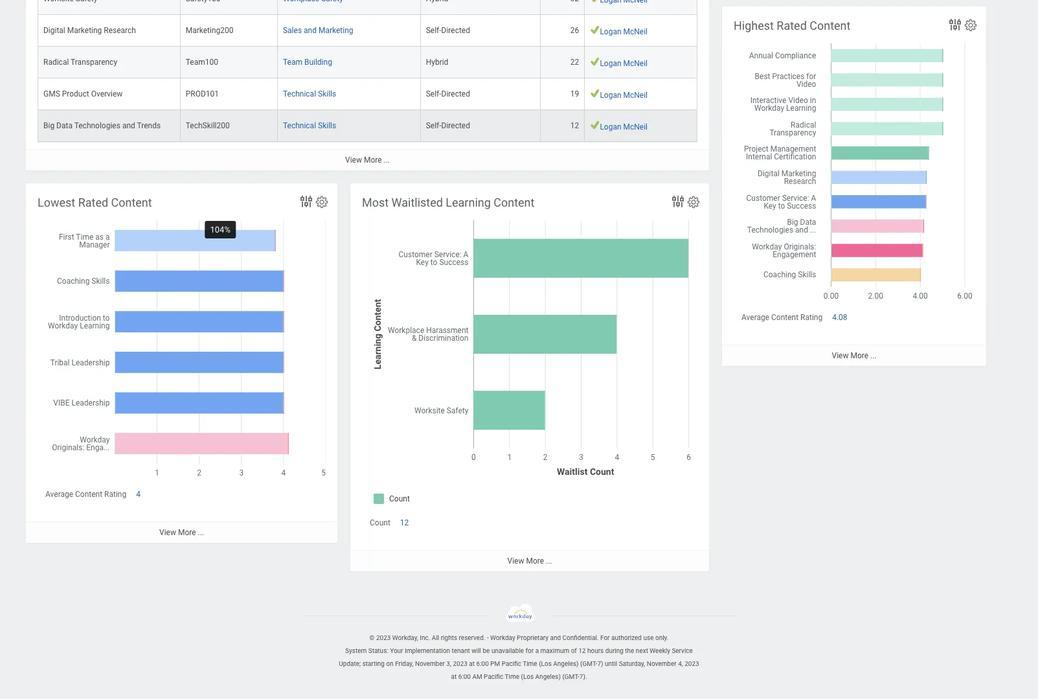 Task type: locate. For each thing, give the bounding box(es) containing it.
self-directed for 19
[[426, 89, 470, 98]]

technical skills for prod101
[[283, 89, 336, 98]]

and up maximum
[[550, 634, 561, 641]]

4 logan from the top
[[600, 123, 622, 132]]

average content rating inside lowest rated content element
[[45, 490, 126, 499]]

1 logan from the top
[[600, 27, 622, 37]]

(los down for
[[521, 673, 534, 680]]

more for most waitlisted learning content
[[526, 557, 544, 566]]

self-directed
[[426, 26, 470, 35], [426, 89, 470, 98], [426, 121, 470, 130]]

1 vertical spatial self-directed
[[426, 89, 470, 98]]

0 horizontal spatial (gmt-
[[563, 673, 580, 680]]

rated right lowest
[[78, 196, 108, 209]]

rights
[[441, 634, 457, 641]]

1 vertical spatial technical skills link
[[283, 118, 336, 130]]

more inside lowest rated content element
[[178, 528, 196, 537]]

1 vertical spatial and
[[122, 121, 135, 130]]

and inside the © 2023 workday, inc. all rights reserved. - workday proprietary and confidential. for authorized use only. system status: your implementation tenant will be unavailable for a maximum of 12 hours during the next weekly service update; starting on friday, november 3, 2023 at 6:00 pm pacific time (los angeles) (gmt-7) until saturday, november 4, 2023 at 6:00 am pacific time (los angeles) (gmt-7).
[[550, 634, 561, 641]]

average for lowest
[[45, 490, 73, 499]]

1 technical from the top
[[283, 89, 316, 98]]

2023
[[376, 634, 391, 641], [453, 660, 468, 667], [685, 660, 700, 667]]

2 horizontal spatial and
[[550, 634, 561, 641]]

view more ... for highest rated content
[[832, 351, 877, 360]]

1 vertical spatial skills
[[318, 121, 336, 130]]

pacific
[[502, 660, 522, 667], [484, 673, 504, 680]]

implementation
[[405, 647, 450, 654]]

0 horizontal spatial time
[[505, 673, 520, 680]]

1 vertical spatial (los
[[521, 673, 534, 680]]

pacific down pm
[[484, 673, 504, 680]]

authorized
[[612, 634, 642, 641]]

workday,
[[393, 634, 418, 641]]

sales and marketing
[[283, 26, 353, 35]]

0 horizontal spatial november
[[415, 660, 445, 667]]

1 horizontal spatial rated
[[777, 19, 807, 32]]

1 horizontal spatial rating
[[801, 313, 823, 322]]

1 vertical spatial 6:00
[[458, 673, 471, 680]]

configure most waitlisted learning content image
[[687, 195, 701, 209]]

view more ... link for lowest rated content
[[26, 522, 338, 543]]

technical skills for techskill200
[[283, 121, 336, 130]]

0 vertical spatial (gmt-
[[581, 660, 598, 667]]

22
[[571, 57, 579, 66]]

rated right highest
[[777, 19, 807, 32]]

0 vertical spatial average content rating
[[742, 313, 823, 322]]

1 vertical spatial technical skills
[[283, 121, 336, 130]]

pacific down unavailable
[[502, 660, 522, 667]]

rating left 4.08
[[801, 313, 823, 322]]

0 vertical spatial self-directed element
[[426, 23, 470, 35]]

6:00
[[477, 660, 489, 667], [458, 673, 471, 680]]

maximum
[[541, 647, 570, 654]]

time down unavailable
[[505, 673, 520, 680]]

sales
[[283, 26, 302, 35]]

1 horizontal spatial marketing
[[319, 26, 353, 35]]

view more ... for most waitlisted learning content
[[508, 557, 552, 566]]

3 self-directed element from the top
[[426, 118, 470, 130]]

1 horizontal spatial (gmt-
[[581, 660, 598, 667]]

2 self-directed element from the top
[[426, 86, 470, 98]]

view more ... inside most waitlisted learning content element
[[508, 557, 552, 566]]

technical skills link
[[283, 86, 336, 98], [283, 118, 336, 130]]

2 november from the left
[[647, 660, 677, 667]]

angeles) down maximum
[[536, 673, 561, 680]]

learning
[[446, 196, 491, 209]]

footer
[[0, 604, 1039, 684]]

1 vertical spatial (gmt-
[[563, 673, 580, 680]]

system
[[345, 647, 367, 654]]

a
[[536, 647, 539, 654]]

marketing
[[67, 26, 102, 35], [319, 26, 353, 35]]

average for highest
[[742, 313, 770, 322]]

2 vertical spatial 12
[[579, 647, 586, 654]]

mcneil
[[624, 27, 648, 37], [624, 59, 648, 68], [624, 91, 648, 100], [624, 123, 648, 132]]

1 technical skills from the top
[[283, 89, 336, 98]]

configure and view chart data image left configure most waitlisted learning content image
[[671, 194, 686, 209]]

status:
[[368, 647, 389, 654]]

starting
[[363, 660, 385, 667]]

2 skills from the top
[[318, 121, 336, 130]]

(gmt- down of
[[563, 673, 580, 680]]

1 self-directed from the top
[[426, 26, 470, 35]]

4.08 button
[[833, 312, 850, 323]]

1 horizontal spatial average
[[742, 313, 770, 322]]

most waitlisted learning content element
[[351, 183, 709, 572]]

november down weekly
[[647, 660, 677, 667]]

4,
[[678, 660, 683, 667]]

0 horizontal spatial (los
[[521, 673, 534, 680]]

1 vertical spatial average
[[45, 490, 73, 499]]

view inside most waitlisted learning content element
[[508, 557, 524, 566]]

rated for lowest
[[78, 196, 108, 209]]

4 row from the top
[[38, 78, 698, 110]]

3 directed from the top
[[442, 121, 470, 130]]

1 logan mcneil from the top
[[600, 27, 648, 37]]

0 vertical spatial rating
[[801, 313, 823, 322]]

view more ... inside highest rated content element
[[832, 351, 877, 360]]

-
[[487, 634, 489, 641]]

2 directed from the top
[[442, 89, 470, 98]]

2 technical from the top
[[283, 121, 316, 130]]

at
[[469, 660, 475, 667], [451, 673, 457, 680]]

view for lowest rated content
[[159, 528, 176, 537]]

0 horizontal spatial rating
[[104, 490, 126, 499]]

time
[[523, 660, 538, 667], [505, 673, 520, 680]]

0 vertical spatial technical
[[283, 89, 316, 98]]

0 vertical spatial hybrid element
[[426, 0, 449, 3]]

your
[[390, 647, 403, 654]]

mcneil for 26
[[624, 27, 648, 37]]

update;
[[339, 660, 361, 667]]

2 vertical spatial self-directed
[[426, 121, 470, 130]]

...
[[384, 155, 390, 164], [871, 351, 877, 360], [198, 528, 204, 537], [546, 557, 552, 566]]

technical skills
[[283, 89, 336, 98], [283, 121, 336, 130]]

directed for 19
[[442, 89, 470, 98]]

(los down maximum
[[539, 660, 552, 667]]

footer containing © 2023 workday, inc. all rights reserved. - workday proprietary and confidential. for authorized use only. system status: your implementation tenant will be unavailable for a maximum of 12 hours during the next weekly service update; starting on friday, november 3, 2023 at 6:00 pm pacific time (los angeles) (gmt-7) until saturday, november 4, 2023 at 6:00 am pacific time (los angeles) (gmt-7).
[[0, 604, 1039, 684]]

0 horizontal spatial average content rating
[[45, 490, 126, 499]]

configure and view chart data image for highest rated content
[[948, 17, 963, 32]]

2 logan from the top
[[600, 59, 622, 68]]

1 horizontal spatial (los
[[539, 660, 552, 667]]

average content rating
[[742, 313, 823, 322], [45, 490, 126, 499]]

1 horizontal spatial configure and view chart data image
[[948, 17, 963, 32]]

technical skills link for prod101
[[283, 86, 336, 98]]

0 vertical spatial at
[[469, 660, 475, 667]]

sales and marketing link
[[283, 23, 353, 35]]

1 vertical spatial hybrid element
[[426, 55, 449, 66]]

logan mcneil link
[[600, 25, 648, 37], [600, 57, 648, 68], [600, 88, 648, 100], [600, 120, 648, 132]]

... inside highest rated content element
[[871, 351, 877, 360]]

3 self- from the top
[[426, 121, 442, 130]]

technical for techskill200
[[283, 121, 316, 130]]

0 horizontal spatial average
[[45, 490, 73, 499]]

self-directed element for 19
[[426, 86, 470, 98]]

and
[[304, 26, 317, 35], [122, 121, 135, 130], [550, 634, 561, 641]]

2023 right ©
[[376, 634, 391, 641]]

1 vertical spatial angeles)
[[536, 673, 561, 680]]

2 logan mcneil link from the top
[[600, 57, 648, 68]]

next
[[636, 647, 649, 654]]

2 self- from the top
[[426, 89, 442, 98]]

only.
[[656, 634, 669, 641]]

0 vertical spatial average
[[742, 313, 770, 322]]

4 logan mcneil link from the top
[[600, 120, 648, 132]]

1 technical skills link from the top
[[283, 86, 336, 98]]

0 vertical spatial self-directed
[[426, 26, 470, 35]]

1 vertical spatial average content rating
[[45, 490, 126, 499]]

average content rating inside highest rated content element
[[742, 313, 823, 322]]

angeles)
[[553, 660, 579, 667], [536, 673, 561, 680]]

at down will
[[469, 660, 475, 667]]

row containing digital marketing research
[[38, 15, 698, 46]]

radical
[[43, 57, 69, 66]]

average inside lowest rated content element
[[45, 490, 73, 499]]

1 horizontal spatial average content rating
[[742, 313, 823, 322]]

november down implementation
[[415, 660, 445, 667]]

... inside most waitlisted learning content element
[[546, 557, 552, 566]]

configure and view chart data image
[[948, 17, 963, 32], [671, 194, 686, 209]]

0 horizontal spatial at
[[451, 673, 457, 680]]

1 vertical spatial 12
[[400, 518, 409, 527]]

2 vertical spatial directed
[[442, 121, 470, 130]]

self-directed element for 12
[[426, 118, 470, 130]]

most
[[362, 196, 389, 209]]

2 mcneil from the top
[[624, 59, 648, 68]]

1 vertical spatial at
[[451, 673, 457, 680]]

view for most waitlisted learning content
[[508, 557, 524, 566]]

average
[[742, 313, 770, 322], [45, 490, 73, 499]]

view more ... inside lowest rated content element
[[159, 528, 204, 537]]

more for highest rated content
[[851, 351, 869, 360]]

self- for 26
[[426, 26, 442, 35]]

3,
[[447, 660, 452, 667]]

view more ... inside most popular media / courses element
[[345, 155, 390, 164]]

1 vertical spatial self-
[[426, 89, 442, 98]]

row
[[38, 0, 698, 15], [38, 15, 698, 46], [38, 46, 698, 78], [38, 78, 698, 110], [38, 110, 698, 142]]

self-directed for 12
[[426, 121, 470, 130]]

1 self- from the top
[[426, 26, 442, 35]]

0 vertical spatial rated
[[777, 19, 807, 32]]

tenant
[[452, 647, 470, 654]]

0 vertical spatial and
[[304, 26, 317, 35]]

more inside most popular media / courses element
[[364, 155, 382, 164]]

0 vertical spatial 6:00
[[477, 660, 489, 667]]

product
[[62, 89, 89, 98]]

hybrid
[[426, 57, 449, 66]]

logan
[[600, 27, 622, 37], [600, 59, 622, 68], [600, 91, 622, 100], [600, 123, 622, 132]]

marketing right digital
[[67, 26, 102, 35]]

view
[[345, 155, 362, 164], [832, 351, 849, 360], [159, 528, 176, 537], [508, 557, 524, 566]]

12 right of
[[579, 647, 586, 654]]

hybrid element
[[426, 0, 449, 3], [426, 55, 449, 66]]

logan mcneil for 12
[[600, 123, 648, 132]]

view inside highest rated content element
[[832, 351, 849, 360]]

0 vertical spatial directed
[[442, 26, 470, 35]]

6:00 left "am"
[[458, 673, 471, 680]]

more for lowest rated content
[[178, 528, 196, 537]]

logan for 22
[[600, 59, 622, 68]]

2 hybrid element from the top
[[426, 55, 449, 66]]

3 self-directed from the top
[[426, 121, 470, 130]]

research
[[104, 26, 136, 35]]

1 hybrid element from the top
[[426, 0, 449, 3]]

configure and view chart data image left configure highest rated content image
[[948, 17, 963, 32]]

1 vertical spatial self-directed element
[[426, 86, 470, 98]]

... for highest rated content
[[871, 351, 877, 360]]

(los
[[539, 660, 552, 667], [521, 673, 534, 680]]

weekly
[[650, 647, 671, 654]]

0 vertical spatial self-
[[426, 26, 442, 35]]

0 horizontal spatial 2023
[[376, 634, 391, 641]]

7)
[[598, 660, 604, 667]]

data
[[56, 121, 73, 130]]

rating for highest rated content
[[801, 313, 823, 322]]

self-directed element
[[426, 23, 470, 35], [426, 86, 470, 98], [426, 118, 470, 130]]

2 technical skills from the top
[[283, 121, 336, 130]]

november
[[415, 660, 445, 667], [647, 660, 677, 667]]

self-
[[426, 26, 442, 35], [426, 89, 442, 98], [426, 121, 442, 130]]

1 november from the left
[[415, 660, 445, 667]]

content
[[810, 19, 851, 32], [111, 196, 152, 209], [494, 196, 535, 209], [772, 313, 799, 322], [75, 490, 102, 499]]

until
[[605, 660, 618, 667]]

more inside highest rated content element
[[851, 351, 869, 360]]

logan mcneil
[[600, 27, 648, 37], [600, 59, 648, 68], [600, 91, 648, 100], [600, 123, 648, 132]]

skills
[[318, 89, 336, 98], [318, 121, 336, 130]]

view inside lowest rated content element
[[159, 528, 176, 537]]

1 vertical spatial directed
[[442, 89, 470, 98]]

12 button
[[400, 518, 411, 528]]

lowest rated content element
[[26, 183, 338, 543]]

4 mcneil from the top
[[624, 123, 648, 132]]

1 skills from the top
[[318, 89, 336, 98]]

average content rating left 4.08
[[742, 313, 823, 322]]

and left "trends"
[[122, 121, 135, 130]]

average inside highest rated content element
[[742, 313, 770, 322]]

12 down 19
[[571, 121, 579, 130]]

0 vertical spatial configure and view chart data image
[[948, 17, 963, 32]]

pm
[[491, 660, 500, 667]]

3 row from the top
[[38, 46, 698, 78]]

view more ...
[[345, 155, 390, 164], [832, 351, 877, 360], [159, 528, 204, 537], [508, 557, 552, 566]]

1 directed from the top
[[442, 26, 470, 35]]

row containing radical transparency
[[38, 46, 698, 78]]

rating inside lowest rated content element
[[104, 490, 126, 499]]

0 vertical spatial time
[[523, 660, 538, 667]]

6:00 left pm
[[477, 660, 489, 667]]

friday,
[[395, 660, 414, 667]]

2 vertical spatial self-
[[426, 121, 442, 130]]

time down for
[[523, 660, 538, 667]]

rated for highest
[[777, 19, 807, 32]]

logan mcneil for 26
[[600, 27, 648, 37]]

angeles) down of
[[553, 660, 579, 667]]

average content rating left 4
[[45, 490, 126, 499]]

2 technical skills link from the top
[[283, 118, 336, 130]]

1 vertical spatial rated
[[78, 196, 108, 209]]

12 right count
[[400, 518, 409, 527]]

highest
[[734, 19, 774, 32]]

marketing up building
[[319, 26, 353, 35]]

2 row from the top
[[38, 15, 698, 46]]

1 vertical spatial rating
[[104, 490, 126, 499]]

2 self-directed from the top
[[426, 89, 470, 98]]

0 vertical spatial 12
[[571, 121, 579, 130]]

0 vertical spatial skills
[[318, 89, 336, 98]]

1 horizontal spatial at
[[469, 660, 475, 667]]

2 vertical spatial self-directed element
[[426, 118, 470, 130]]

gms
[[43, 89, 60, 98]]

and right sales
[[304, 26, 317, 35]]

4 button
[[136, 489, 143, 500]]

0 horizontal spatial and
[[122, 121, 135, 130]]

2023 right 3,
[[453, 660, 468, 667]]

0 horizontal spatial configure and view chart data image
[[671, 194, 686, 209]]

more inside most waitlisted learning content element
[[526, 557, 544, 566]]

workday
[[491, 634, 516, 641]]

1 horizontal spatial november
[[647, 660, 677, 667]]

at down 3,
[[451, 673, 457, 680]]

more
[[364, 155, 382, 164], [851, 351, 869, 360], [178, 528, 196, 537], [526, 557, 544, 566]]

rating left 4
[[104, 490, 126, 499]]

(gmt-
[[581, 660, 598, 667], [563, 673, 580, 680]]

0 vertical spatial pacific
[[502, 660, 522, 667]]

1 logan mcneil link from the top
[[600, 25, 648, 37]]

rated
[[777, 19, 807, 32], [78, 196, 108, 209]]

2 logan mcneil from the top
[[600, 59, 648, 68]]

2023 right 4,
[[685, 660, 700, 667]]

team100
[[186, 57, 218, 66]]

view more ... link for highest rated content
[[722, 345, 987, 366]]

1 vertical spatial configure and view chart data image
[[671, 194, 686, 209]]

(gmt- up 7).
[[581, 660, 598, 667]]

0 vertical spatial technical skills link
[[283, 86, 336, 98]]

... inside lowest rated content element
[[198, 528, 204, 537]]

2 vertical spatial and
[[550, 634, 561, 641]]

0 horizontal spatial rated
[[78, 196, 108, 209]]

1 vertical spatial technical
[[283, 121, 316, 130]]

self- for 12
[[426, 121, 442, 130]]

3 logan from the top
[[600, 91, 622, 100]]

4 logan mcneil from the top
[[600, 123, 648, 132]]

0 horizontal spatial marketing
[[67, 26, 102, 35]]

1 marketing from the left
[[67, 26, 102, 35]]

1 mcneil from the top
[[624, 27, 648, 37]]

1 self-directed element from the top
[[426, 23, 470, 35]]

rating inside highest rated content element
[[801, 313, 823, 322]]

5 row from the top
[[38, 110, 698, 142]]

0 vertical spatial technical skills
[[283, 89, 336, 98]]



Task type: describe. For each thing, give the bounding box(es) containing it.
skills for prod101
[[318, 89, 336, 98]]

3 logan mcneil link from the top
[[600, 88, 648, 100]]

am
[[473, 673, 482, 680]]

logan mcneil link for 26
[[600, 25, 648, 37]]

19
[[571, 89, 579, 98]]

104%
[[210, 225, 231, 235]]

team
[[283, 57, 303, 66]]

for
[[526, 647, 534, 654]]

count
[[370, 518, 391, 527]]

average content rating for lowest
[[45, 490, 126, 499]]

mcneil for 22
[[624, 59, 648, 68]]

team building link
[[283, 55, 332, 66]]

reserved.
[[459, 634, 486, 641]]

logan mcneil link for 12
[[600, 120, 648, 132]]

0 horizontal spatial 6:00
[[458, 673, 471, 680]]

service
[[672, 647, 693, 654]]

1 horizontal spatial time
[[523, 660, 538, 667]]

prod101
[[186, 89, 219, 98]]

view for highest rated content
[[832, 351, 849, 360]]

7).
[[580, 673, 587, 680]]

use
[[644, 634, 654, 641]]

... for most waitlisted learning content
[[546, 557, 552, 566]]

2 marketing from the left
[[319, 26, 353, 35]]

inc.
[[420, 634, 430, 641]]

building
[[304, 57, 332, 66]]

marketing200
[[186, 26, 234, 35]]

1 vertical spatial pacific
[[484, 673, 504, 680]]

saturday,
[[619, 660, 646, 667]]

radical transparency
[[43, 57, 117, 66]]

0 vertical spatial (los
[[539, 660, 552, 667]]

the
[[625, 647, 635, 654]]

most popular media / courses element
[[26, 0, 709, 170]]

hybrid element containing hybrid
[[426, 55, 449, 66]]

logan for 26
[[600, 27, 622, 37]]

digital
[[43, 26, 65, 35]]

12 inside the © 2023 workday, inc. all rights reserved. - workday proprietary and confidential. for authorized use only. system status: your implementation tenant will be unavailable for a maximum of 12 hours during the next weekly service update; starting on friday, november 3, 2023 at 6:00 pm pacific time (los angeles) (gmt-7) until saturday, november 4, 2023 at 6:00 am pacific time (los angeles) (gmt-7).
[[579, 647, 586, 654]]

techskill200
[[186, 121, 230, 130]]

self-directed for 26
[[426, 26, 470, 35]]

all
[[432, 634, 439, 641]]

... inside most popular media / courses element
[[384, 155, 390, 164]]

skills for techskill200
[[318, 121, 336, 130]]

of
[[571, 647, 577, 654]]

confidential.
[[563, 634, 599, 641]]

lowest rated content
[[38, 196, 152, 209]]

3 logan mcneil from the top
[[600, 91, 648, 100]]

configure and view chart data image
[[299, 194, 314, 209]]

unavailable
[[492, 647, 524, 654]]

1 horizontal spatial 6:00
[[477, 660, 489, 667]]

average content rating for highest
[[742, 313, 823, 322]]

configure and view chart data image for most waitlisted learning content
[[671, 194, 686, 209]]

highest rated content
[[734, 19, 851, 32]]

26
[[571, 26, 579, 35]]

view inside most popular media / courses element
[[345, 155, 362, 164]]

logan for 12
[[600, 123, 622, 132]]

overview
[[91, 89, 123, 98]]

self-directed element for 26
[[426, 23, 470, 35]]

technical for prod101
[[283, 89, 316, 98]]

view more ... link for most waitlisted learning content
[[351, 550, 709, 572]]

hours
[[588, 647, 604, 654]]

directed for 12
[[442, 121, 470, 130]]

lowest
[[38, 196, 75, 209]]

on
[[386, 660, 394, 667]]

highest rated content element
[[722, 6, 987, 366]]

proprietary
[[517, 634, 549, 641]]

©
[[370, 634, 375, 641]]

row containing gms product overview
[[38, 78, 698, 110]]

digital marketing research
[[43, 26, 136, 35]]

12 inside button
[[400, 518, 409, 527]]

big data technologies and trends
[[43, 121, 161, 130]]

configure lowest rated content image
[[315, 195, 329, 209]]

row containing big data technologies and trends
[[38, 110, 698, 142]]

... for lowest rated content
[[198, 528, 204, 537]]

mcneil for 12
[[624, 123, 648, 132]]

rating for lowest rated content
[[104, 490, 126, 499]]

big
[[43, 121, 55, 130]]

during
[[606, 647, 624, 654]]

12 inside row
[[571, 121, 579, 130]]

1 horizontal spatial 2023
[[453, 660, 468, 667]]

1 horizontal spatial and
[[304, 26, 317, 35]]

for
[[601, 634, 610, 641]]

most waitlisted learning content
[[362, 196, 535, 209]]

technologies
[[74, 121, 120, 130]]

team building
[[283, 57, 332, 66]]

1 vertical spatial time
[[505, 673, 520, 680]]

technical skills link for techskill200
[[283, 118, 336, 130]]

logan mcneil for 22
[[600, 59, 648, 68]]

trends
[[137, 121, 161, 130]]

1 row from the top
[[38, 0, 698, 15]]

0 vertical spatial angeles)
[[553, 660, 579, 667]]

2 horizontal spatial 2023
[[685, 660, 700, 667]]

configure highest rated content image
[[964, 18, 978, 32]]

3 mcneil from the top
[[624, 91, 648, 100]]

© 2023 workday, inc. all rights reserved. - workday proprietary and confidential. for authorized use only. system status: your implementation tenant will be unavailable for a maximum of 12 hours during the next weekly service update; starting on friday, november 3, 2023 at 6:00 pm pacific time (los angeles) (gmt-7) until saturday, november 4, 2023 at 6:00 am pacific time (los angeles) (gmt-7).
[[339, 634, 700, 680]]

waitlisted
[[392, 196, 443, 209]]

be
[[483, 647, 490, 654]]

directed for 26
[[442, 26, 470, 35]]

4.08
[[833, 313, 848, 322]]

transparency
[[71, 57, 117, 66]]

4
[[136, 490, 141, 499]]

gms product overview
[[43, 89, 123, 98]]

self- for 19
[[426, 89, 442, 98]]

view more ... for lowest rated content
[[159, 528, 204, 537]]

logan mcneil link for 22
[[600, 57, 648, 68]]

will
[[472, 647, 481, 654]]



Task type: vqa. For each thing, say whether or not it's contained in the screenshot.
row containing Digital Marketing Research
yes



